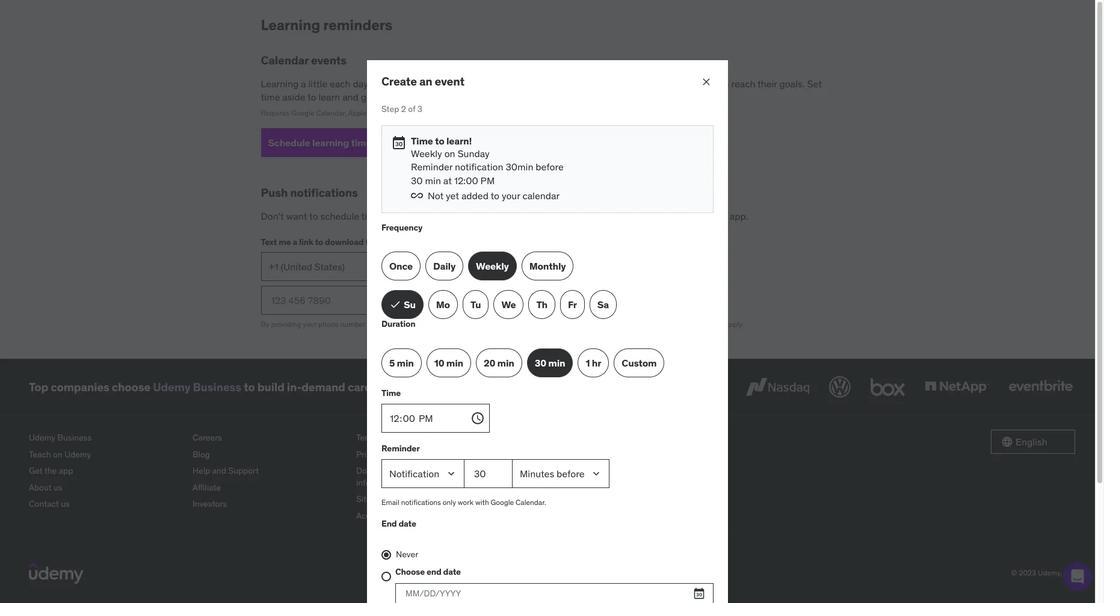 Task type: vqa. For each thing, say whether or not it's contained in the screenshot.
the Top
yes



Task type: locate. For each thing, give the bounding box(es) containing it.
mobile
[[699, 210, 728, 222]]

learning down that
[[470, 91, 505, 103]]

0 vertical spatial app
[[380, 237, 395, 248]]

app down frequency
[[380, 237, 395, 248]]

personal
[[444, 465, 476, 476]]

link down fr
[[574, 320, 586, 329]]

1 vertical spatial us
[[61, 499, 70, 509]]

help and support link
[[193, 463, 347, 480]]

5
[[389, 357, 395, 369]]

weekly inside time to learn! weekly on sunday reminder notification 30min before 30 min at 12:00 pm
[[411, 147, 442, 159]]

and inside the careers blog help and support affiliate investors
[[212, 465, 226, 476]]

english
[[1016, 436, 1048, 448]]

weekly right "medium" 'image'
[[411, 147, 442, 159]]

small image left not
[[411, 190, 423, 202]]

udemy up teach
[[29, 432, 55, 443]]

notifications up schedule
[[290, 185, 358, 200]]

daily
[[433, 260, 456, 272]]

udemy business link up careers
[[153, 380, 241, 394]]

nasdaq image
[[743, 374, 813, 400]]

0 vertical spatial reminders
[[323, 16, 393, 34]]

0 vertical spatial time
[[411, 135, 433, 147]]

weekly
[[411, 147, 442, 159], [476, 260, 509, 272]]

mo
[[436, 298, 450, 310]]

1 hr
[[586, 357, 601, 369]]

once
[[389, 260, 413, 272]]

push notifications
[[261, 185, 358, 200]]

close modal image
[[701, 76, 713, 88]]

small image left su
[[389, 299, 401, 311]]

10 min
[[434, 357, 463, 369]]

small image left english
[[1002, 436, 1014, 448]]

1 vertical spatial weekly
[[476, 260, 509, 272]]

us
[[54, 482, 62, 493], [61, 499, 70, 509]]

1 vertical spatial your
[[502, 190, 520, 202]]

push
[[548, 210, 569, 222]]

notifications for email notifications only work with google calendar.
[[401, 498, 441, 507]]

the inside udemy business teach on udemy get the app about us contact us
[[45, 465, 57, 476]]

time
[[261, 91, 280, 103], [351, 136, 372, 148], [361, 210, 381, 222], [456, 320, 470, 329]]

reminders up step 2 of 3
[[378, 91, 421, 103]]

do
[[356, 465, 367, 476]]

set inside learning a little each day adds up. research shows that students who make learning a habit are more likely to reach their goals. set time aside to learn and get reminders using your learning scheduler. requires google calendar, apple calendar, or outlook
[[807, 77, 822, 89]]

0 vertical spatial or
[[401, 109, 407, 118]]

2023
[[1019, 568, 1036, 577]]

app.
[[730, 210, 748, 222], [608, 320, 622, 329]]

min right 20
[[497, 357, 514, 369]]

get down day
[[361, 91, 375, 103]]

time down the apple
[[351, 136, 372, 148]]

the right download at the left of the page
[[366, 237, 378, 248]]

1 vertical spatial time
[[382, 387, 401, 398]]

min right 5 on the left bottom
[[397, 357, 414, 369]]

1 horizontal spatial notifications
[[401, 498, 441, 507]]

0 vertical spatial and
[[343, 91, 359, 103]]

1 calendar, from the left
[[316, 109, 347, 118]]

demand
[[302, 380, 345, 394]]

small image
[[374, 137, 386, 149], [1002, 436, 1014, 448]]

notifications left from
[[572, 210, 625, 222]]

notifications inside create an event dialog
[[401, 498, 441, 507]]

2 vertical spatial the
[[45, 465, 57, 476]]

udemy
[[666, 210, 696, 222], [153, 380, 190, 394], [29, 432, 55, 443], [65, 449, 91, 460]]

app. right the mobile
[[730, 210, 748, 222]]

frequency
[[382, 222, 423, 233]]

small image inside english button
[[1002, 436, 1014, 448]]

1 horizontal spatial your
[[449, 91, 467, 103]]

time up requires
[[261, 91, 280, 103]]

learn
[[319, 91, 340, 103]]

events
[[311, 53, 347, 67]]

weekly up we
[[476, 260, 509, 272]]

30 left at
[[411, 174, 423, 186]]

rates
[[692, 320, 708, 329]]

time
[[411, 135, 433, 147], [382, 387, 401, 398]]

text
[[508, 320, 521, 329]]

udemy up get the app link
[[65, 449, 91, 460]]

1 vertical spatial 30
[[535, 357, 546, 369]]

0 horizontal spatial link
[[299, 237, 313, 248]]

0 vertical spatial small image
[[411, 190, 423, 202]]

students
[[501, 77, 539, 89]]

1 vertical spatial date
[[443, 566, 461, 577]]

0 horizontal spatial your
[[303, 320, 317, 329]]

on right teach
[[53, 449, 62, 460]]

sitemap
[[356, 494, 388, 505]]

who
[[541, 77, 559, 89]]

google inside learning a little each day adds up. research shows that students who make learning a habit are more likely to reach their goals. set time aside to learn and get reminders using your learning scheduler. requires google calendar, apple calendar, or outlook
[[291, 109, 315, 118]]

© 2023 udemy, inc.
[[1011, 568, 1076, 577]]

0 horizontal spatial date
[[399, 518, 416, 529]]

min left at
[[425, 174, 441, 186]]

0 horizontal spatial small image
[[374, 137, 386, 149]]

1 horizontal spatial and
[[343, 91, 359, 103]]

your left phone
[[303, 320, 317, 329]]

time inside time to learn! weekly on sunday reminder notification 30min before 30 min at 12:00 pm
[[411, 135, 433, 147]]

0 vertical spatial weekly
[[411, 147, 442, 159]]

20 min
[[484, 357, 514, 369]]

2 horizontal spatial your
[[502, 190, 520, 202]]

duration
[[382, 319, 416, 329]]

0 vertical spatial learning
[[261, 16, 320, 34]]

your down shows
[[449, 91, 467, 103]]

the for udemy business teach on udemy get the app about us contact us
[[45, 465, 57, 476]]

to right want on the left top
[[309, 210, 318, 222]]

0 horizontal spatial google
[[291, 109, 315, 118]]

2 calendar, from the left
[[369, 109, 399, 118]]

career
[[348, 380, 381, 394]]

udemy business link
[[153, 380, 241, 394], [29, 430, 183, 446]]

one-
[[441, 320, 456, 329]]

reminder up sell
[[382, 443, 420, 454]]

research
[[409, 77, 450, 89]]

0 vertical spatial google
[[291, 109, 315, 118]]

using
[[423, 91, 447, 103]]

1 vertical spatial small image
[[1002, 436, 1014, 448]]

us right about
[[54, 482, 62, 493]]

or right sell
[[398, 465, 406, 476]]

learning down yet on the left top of the page
[[443, 210, 478, 222]]

min for 5 min
[[397, 357, 414, 369]]

get inside learning a little each day adds up. research shows that students who make learning a habit are more likely to reach their goals. set time aside to learn and get reminders using your learning scheduler. requires google calendar, apple calendar, or outlook
[[361, 91, 375, 103]]

time inside learning a little each day adds up. research shows that students who make learning a habit are more likely to reach their goals. set time aside to learn and get reminders using your learning scheduler. requires google calendar, apple calendar, or outlook
[[261, 91, 280, 103]]

schedule
[[268, 136, 310, 148]]

0 vertical spatial with
[[553, 320, 567, 329]]

2 vertical spatial notifications
[[401, 498, 441, 507]]

with inside create an event dialog
[[475, 498, 489, 507]]

set
[[807, 77, 822, 89], [418, 210, 433, 222]]

apple
[[348, 109, 367, 118]]

companies
[[51, 380, 109, 394]]

a down not
[[435, 210, 440, 222]]

0 vertical spatial 30
[[411, 174, 423, 186]]

1 learning from the top
[[261, 16, 320, 34]]

1 horizontal spatial calendar,
[[369, 109, 399, 118]]

hr
[[592, 357, 601, 369]]

app right "get"
[[59, 465, 73, 476]]

1 horizontal spatial time
[[411, 135, 433, 147]]

with right the work
[[475, 498, 489, 507]]

the right from
[[649, 210, 664, 222]]

1 vertical spatial notifications
[[572, 210, 625, 222]]

2 horizontal spatial notifications
[[572, 210, 625, 222]]

1 horizontal spatial the
[[366, 237, 378, 248]]

1 vertical spatial small image
[[389, 299, 401, 311]]

to left learn!
[[435, 135, 445, 147]]

providing
[[271, 320, 301, 329]]

0 horizontal spatial and
[[212, 465, 226, 476]]

0 vertical spatial the
[[649, 210, 664, 222]]

fr
[[568, 298, 577, 310]]

Choose end date text field
[[395, 583, 714, 603]]

udemy business link up get the app link
[[29, 430, 183, 446]]

0 horizontal spatial with
[[475, 498, 489, 507]]

don't
[[261, 210, 284, 222]]

a left one-
[[435, 320, 439, 329]]

not
[[428, 190, 444, 202]]

in-
[[287, 380, 302, 394]]

udemy business teach on udemy get the app about us contact us
[[29, 432, 92, 509]]

get left push
[[532, 210, 546, 222]]

link
[[299, 237, 313, 248], [574, 320, 586, 329]]

aside
[[282, 91, 305, 103]]

1 horizontal spatial get
[[532, 210, 546, 222]]

1 horizontal spatial google
[[491, 498, 514, 507]]

at
[[443, 174, 452, 186]]

0 vertical spatial notifications
[[290, 185, 358, 200]]

and down day
[[343, 91, 359, 103]]

0 vertical spatial app.
[[730, 210, 748, 222]]

google left the calendar.
[[491, 498, 514, 507]]

with right the message
[[553, 320, 567, 329]]

1 vertical spatial google
[[491, 498, 514, 507]]

30 down the message
[[535, 357, 546, 369]]

0 vertical spatial on
[[445, 147, 455, 159]]

business inside udemy business teach on udemy get the app about us contact us
[[57, 432, 92, 443]]

small image inside the schedule learning time button
[[374, 137, 386, 149]]

1 vertical spatial with
[[475, 498, 489, 507]]

business up careers
[[193, 380, 241, 394]]

udemy,
[[1038, 568, 1062, 577]]

accessibility statement link
[[356, 508, 510, 525]]

1 vertical spatial link
[[574, 320, 586, 329]]

calendar, left 2
[[369, 109, 399, 118]]

on inside udemy business teach on udemy get the app about us contact us
[[53, 449, 62, 460]]

small image
[[411, 190, 423, 202], [389, 299, 401, 311]]

us right contact
[[61, 499, 70, 509]]

1 horizontal spatial small image
[[411, 190, 423, 202]]

to right the 'reminder'
[[521, 210, 529, 222]]

statement
[[405, 510, 444, 521]]

privacy policy link
[[356, 446, 510, 463]]

english button
[[991, 430, 1076, 454]]

5 min
[[389, 357, 414, 369]]

notifications up statement at the left of the page
[[401, 498, 441, 507]]

reminder up at
[[411, 161, 453, 173]]

min left 1
[[548, 357, 565, 369]]

0 vertical spatial reminder
[[411, 161, 453, 173]]

1 vertical spatial set
[[418, 210, 433, 222]]

learning up calendar
[[261, 16, 320, 34]]

your up 'don't want to schedule time blocks? set a learning reminder to get push notifications from the udemy mobile app.'
[[502, 190, 520, 202]]

1 horizontal spatial app.
[[730, 210, 748, 222]]

1 vertical spatial udemy business link
[[29, 430, 183, 446]]

time right "medium" 'image'
[[411, 135, 433, 147]]

1 vertical spatial reminders
[[378, 91, 421, 103]]

time for time to learn! weekly on sunday reminder notification 30min before 30 min at 12:00 pm
[[411, 135, 433, 147]]

0 horizontal spatial the
[[45, 465, 57, 476]]

calendar
[[523, 190, 560, 202]]

learning inside learning a little each day adds up. research shows that students who make learning a habit are more likely to reach their goals. set time aside to learn and get reminders using your learning scheduler. requires google calendar, apple calendar, or outlook
[[261, 77, 299, 89]]

each
[[330, 77, 351, 89]]

0 vertical spatial your
[[449, 91, 467, 103]]

1 vertical spatial reminder
[[382, 443, 420, 454]]

0 horizontal spatial weekly
[[411, 147, 442, 159]]

0 vertical spatial small image
[[374, 137, 386, 149]]

0 horizontal spatial calendar,
[[316, 109, 347, 118]]

learning for learning reminders
[[261, 16, 320, 34]]

calendar, down learn
[[316, 109, 347, 118]]

1 horizontal spatial small image
[[1002, 436, 1014, 448]]

set right goals.
[[807, 77, 822, 89]]

are
[[656, 77, 670, 89]]

learning reminders
[[261, 16, 393, 34]]

text
[[261, 237, 277, 248]]

to
[[720, 77, 729, 89], [308, 91, 316, 103], [435, 135, 445, 147], [491, 190, 500, 202], [309, 210, 318, 222], [521, 210, 529, 222], [315, 237, 323, 248], [402, 320, 408, 329], [587, 320, 594, 329], [244, 380, 255, 394]]

choose
[[112, 380, 151, 394]]

adds
[[370, 77, 391, 89]]

learn!
[[447, 135, 472, 147]]

1 horizontal spatial app
[[380, 237, 395, 248]]

learning down the apple
[[312, 136, 349, 148]]

not
[[369, 465, 381, 476]]

1 horizontal spatial date
[[443, 566, 461, 577]]

google down aside
[[291, 109, 315, 118]]

small image for create an event
[[389, 299, 401, 311]]

2 horizontal spatial get
[[596, 320, 607, 329]]

0 vertical spatial link
[[299, 237, 313, 248]]

reminder
[[411, 161, 453, 173], [382, 443, 420, 454]]

app inside udemy business teach on udemy get the app about us contact us
[[59, 465, 73, 476]]

1 horizontal spatial 30
[[535, 357, 546, 369]]

learning
[[261, 16, 320, 34], [261, 77, 299, 89]]

0 vertical spatial get
[[361, 91, 375, 103]]

on down learn!
[[445, 147, 455, 159]]

None number field
[[465, 459, 513, 488]]

0 horizontal spatial on
[[53, 449, 62, 460]]

1 vertical spatial or
[[398, 465, 406, 476]]

0 horizontal spatial time
[[382, 387, 401, 398]]

the
[[649, 210, 664, 222], [366, 237, 378, 248], [45, 465, 57, 476]]

0 horizontal spatial get
[[361, 91, 375, 103]]

a right me
[[293, 237, 297, 248]]

learning up aside
[[261, 77, 299, 89]]

or left of
[[401, 109, 407, 118]]

0 horizontal spatial notifications
[[290, 185, 358, 200]]

date
[[399, 518, 416, 529], [443, 566, 461, 577]]

0 horizontal spatial 30
[[411, 174, 423, 186]]

set down not
[[418, 210, 433, 222]]

min inside time to learn! weekly on sunday reminder notification 30min before 30 min at 12:00 pm
[[425, 174, 441, 186]]

Time time field
[[382, 404, 485, 433]]

1 horizontal spatial on
[[445, 147, 455, 159]]

an
[[419, 74, 432, 89]]

day
[[353, 77, 368, 89]]

and right help
[[212, 465, 226, 476]]

time right career
[[382, 387, 401, 398]]

get down sa
[[596, 320, 607, 329]]

1 horizontal spatial set
[[807, 77, 822, 89]]

0 horizontal spatial app
[[59, 465, 73, 476]]

small image left "medium" 'image'
[[374, 137, 386, 149]]

0 horizontal spatial small image
[[389, 299, 401, 311]]

0 horizontal spatial business
[[57, 432, 92, 443]]

2 learning from the top
[[261, 77, 299, 89]]

time left blocks?
[[361, 210, 381, 222]]

1 vertical spatial business
[[57, 432, 92, 443]]

may
[[710, 320, 723, 329]]

sa
[[598, 298, 609, 310]]

0 vertical spatial udemy business link
[[153, 380, 241, 394]]

number,
[[341, 320, 367, 329]]

1 horizontal spatial weekly
[[476, 260, 509, 272]]

1 vertical spatial and
[[212, 465, 226, 476]]

0 vertical spatial business
[[193, 380, 241, 394]]

business up teach on udemy link
[[57, 432, 92, 443]]

1 vertical spatial on
[[53, 449, 62, 460]]

udemy left the mobile
[[666, 210, 696, 222]]

min right 10
[[446, 357, 463, 369]]

scheduler.
[[507, 91, 551, 103]]

1 vertical spatial learning
[[261, 77, 299, 89]]

habit
[[632, 77, 654, 89]]

link right me
[[299, 237, 313, 248]]

1 vertical spatial app.
[[608, 320, 622, 329]]

0 vertical spatial set
[[807, 77, 822, 89]]

app for get
[[59, 465, 73, 476]]

1 vertical spatial app
[[59, 465, 73, 476]]

the right "get"
[[45, 465, 57, 476]]

from
[[627, 210, 647, 222]]

1 vertical spatial the
[[366, 237, 378, 248]]

schedule
[[320, 210, 359, 222]]

app. down sa
[[608, 320, 622, 329]]

reminders up events at the left of the page
[[323, 16, 393, 34]]

to right the agree
[[402, 320, 408, 329]]



Task type: describe. For each thing, give the bounding box(es) containing it.
2 vertical spatial get
[[596, 320, 607, 329]]

end
[[382, 518, 397, 529]]

choose
[[395, 566, 425, 577]]

1
[[586, 357, 590, 369]]

send
[[394, 294, 418, 306]]

none number field inside create an event dialog
[[465, 459, 513, 488]]

pm
[[481, 174, 495, 186]]

affiliate
[[193, 482, 221, 493]]

notification
[[455, 161, 503, 173]]

added
[[462, 190, 489, 202]]

affiliate link
[[193, 480, 347, 496]]

notifications for push notifications
[[290, 185, 358, 200]]

email notifications only work with google calendar.
[[382, 498, 546, 507]]

up.
[[394, 77, 407, 89]]

1 horizontal spatial business
[[193, 380, 241, 394]]

to inside time to learn! weekly on sunday reminder notification 30min before 30 min at 12:00 pm
[[435, 135, 445, 147]]

by
[[261, 320, 269, 329]]

investors
[[193, 499, 227, 509]]

reminder inside time to learn! weekly on sunday reminder notification 30min before 30 min at 12:00 pm
[[411, 161, 453, 173]]

messaging
[[655, 320, 690, 329]]

udemy image
[[29, 563, 84, 584]]

or inside learning a little each day adds up. research shows that students who make learning a habit are more likely to reach their goals. set time aside to learn and get reminders using your learning scheduler. requires google calendar, apple calendar, or outlook
[[401, 109, 407, 118]]

eventbrite image
[[1006, 374, 1076, 400]]

by providing your phone number, you agree to receive a one-time automated text message with a link to get app. standard messaging rates may apply.
[[261, 320, 744, 329]]

volkswagen image
[[827, 374, 853, 400]]

we
[[502, 298, 516, 310]]

teach on udemy link
[[29, 446, 183, 463]]

time to learn! weekly on sunday reminder notification 30min before 30 min at 12:00 pm
[[411, 135, 564, 186]]

policy
[[386, 449, 408, 460]]

google inside create an event dialog
[[491, 498, 514, 507]]

not yet added to your calendar
[[428, 190, 560, 202]]

udemy right choose
[[153, 380, 190, 394]]

10
[[434, 357, 444, 369]]

skills.
[[384, 380, 415, 394]]

their
[[758, 77, 777, 89]]

goals.
[[780, 77, 805, 89]]

app for download
[[380, 237, 395, 248]]

30min
[[506, 161, 534, 173]]

to down little on the left of the page
[[308, 91, 316, 103]]

my
[[431, 465, 442, 476]]

3
[[418, 104, 423, 114]]

make
[[561, 77, 585, 89]]

a left little on the left of the page
[[301, 77, 306, 89]]

learning inside the schedule learning time button
[[312, 136, 349, 148]]

1 horizontal spatial with
[[553, 320, 567, 329]]

th
[[537, 298, 548, 310]]

terms
[[356, 432, 379, 443]]

create an event dialog
[[367, 60, 728, 603]]

sunday
[[458, 147, 490, 159]]

to right likely
[[720, 77, 729, 89]]

only
[[443, 498, 456, 507]]

30 inside time to learn! weekly on sunday reminder notification 30min before 30 min at 12:00 pm
[[411, 174, 423, 186]]

0 vertical spatial us
[[54, 482, 62, 493]]

privacy
[[356, 449, 384, 460]]

contact us link
[[29, 496, 183, 513]]

©
[[1011, 568, 1017, 577]]

to up 1
[[587, 320, 594, 329]]

reach
[[732, 77, 756, 89]]

box image
[[868, 374, 908, 400]]

time left automated
[[456, 320, 470, 329]]

your inside create an event dialog
[[502, 190, 520, 202]]

time inside button
[[351, 136, 372, 148]]

create
[[382, 74, 417, 89]]

0 horizontal spatial set
[[418, 210, 433, 222]]

min for 20 min
[[497, 357, 514, 369]]

terms link
[[356, 430, 510, 446]]

event
[[435, 74, 465, 89]]

never
[[396, 549, 418, 560]]

investors link
[[193, 496, 347, 513]]

learning right make
[[587, 77, 622, 89]]

0 horizontal spatial app.
[[608, 320, 622, 329]]

about us link
[[29, 480, 183, 496]]

a down fr
[[569, 320, 573, 329]]

reminders inside learning a little each day adds up. research shows that students who make learning a habit are more likely to reach their goals. set time aside to learn and get reminders using your learning scheduler. requires google calendar, apple calendar, or outlook
[[378, 91, 421, 103]]

sitemap link
[[356, 491, 510, 508]]

a left habit
[[624, 77, 629, 89]]

terms privacy policy do not sell or share my personal information sitemap accessibility statement
[[356, 432, 476, 521]]

reminder
[[480, 210, 518, 222]]

min for 30 min
[[548, 357, 565, 369]]

2 vertical spatial your
[[303, 320, 317, 329]]

email
[[382, 498, 400, 507]]

to left download at the left of the page
[[315, 237, 323, 248]]

your inside learning a little each day adds up. research shows that students who make learning a habit are more likely to reach their goals. set time aside to learn and get reminders using your learning scheduler. requires google calendar, apple calendar, or outlook
[[449, 91, 467, 103]]

and inside learning a little each day adds up. research shows that students who make learning a habit are more likely to reach their goals. set time aside to learn and get reminders using your learning scheduler. requires google calendar, apple calendar, or outlook
[[343, 91, 359, 103]]

netapp image
[[923, 374, 992, 400]]

on inside time to learn! weekly on sunday reminder notification 30min before 30 min at 12:00 pm
[[445, 147, 455, 159]]

2 horizontal spatial the
[[649, 210, 664, 222]]

top companies choose udemy business to build in-demand career skills.
[[29, 380, 415, 394]]

inc.
[[1064, 568, 1076, 577]]

the for text me a link to download the app
[[366, 237, 378, 248]]

careers link
[[193, 430, 347, 446]]

automated
[[472, 320, 507, 329]]

tu
[[471, 298, 481, 310]]

time for time
[[382, 387, 401, 398]]

123 456 7890 text field
[[261, 286, 382, 315]]

medium image
[[392, 135, 406, 150]]

help
[[193, 465, 210, 476]]

schedule learning time button
[[261, 128, 393, 157]]

monthly
[[529, 260, 566, 272]]

to down pm
[[491, 190, 500, 202]]

work
[[458, 498, 474, 507]]

1 horizontal spatial link
[[574, 320, 586, 329]]

20
[[484, 357, 495, 369]]

min for 10 min
[[446, 357, 463, 369]]

blocks?
[[383, 210, 416, 222]]

phone
[[318, 320, 339, 329]]

sell
[[383, 465, 396, 476]]

blog
[[193, 449, 210, 460]]

calendar events
[[261, 53, 347, 67]]

likely
[[696, 77, 718, 89]]

small image for time to learn!
[[411, 190, 423, 202]]

to left build
[[244, 380, 255, 394]]

end date
[[382, 518, 416, 529]]

or inside terms privacy policy do not sell or share my personal information sitemap accessibility statement
[[398, 465, 406, 476]]

blog link
[[193, 446, 347, 463]]

1 vertical spatial get
[[532, 210, 546, 222]]

support
[[228, 465, 259, 476]]

push
[[261, 185, 288, 200]]

learning for learning a little each day adds up. research shows that students who make learning a habit are more likely to reach their goals. set time aside to learn and get reminders using your learning scheduler. requires google calendar, apple calendar, or outlook
[[261, 77, 299, 89]]

agree
[[382, 320, 400, 329]]

careers blog help and support affiliate investors
[[193, 432, 259, 509]]

shows
[[452, 77, 479, 89]]

0 vertical spatial date
[[399, 518, 416, 529]]



